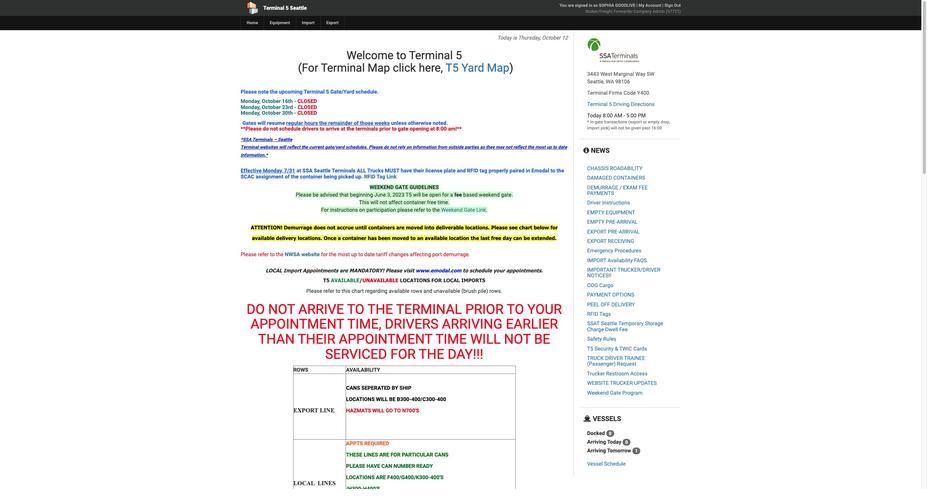 Task type: locate. For each thing, give the bounding box(es) containing it.
the right note
[[270, 89, 278, 95]]

to up mandatory!
[[358, 252, 363, 258]]

a inside attention! demurrage does not accrue until containers are moved into deliverable locations. please see chart below for available delivery locations. once a container has been moved to an available location the last free day can be extended.
[[338, 235, 341, 241]]

gate up import
[[595, 120, 603, 125]]

am!**
[[448, 126, 462, 132]]

seattle
[[290, 5, 307, 11], [278, 137, 292, 143], [314, 168, 331, 174], [601, 321, 617, 327]]

date inside *ssa terminals – seattle terminal websites will reflect the current gate/yard schedules. please do not rely on information from outside parties as they may not reflect the most up to date information.*
[[558, 145, 567, 150]]

terminals inside *ssa terminals – seattle terminal websites will reflect the current gate/yard schedules. please do not rely on information from outside parties as they may not reflect the most up to date information.*
[[252, 137, 273, 143]]

1 vertical spatial gate
[[610, 390, 621, 396]]

terminal 5 seattle image
[[587, 38, 640, 63]]

oog
[[587, 283, 598, 289]]

2 horizontal spatial today
[[607, 439, 622, 445]]

0 vertical spatial arrival
[[617, 219, 638, 225]]

refer down attention!
[[258, 252, 269, 258]]

do
[[263, 126, 269, 132], [384, 145, 389, 150]]

1 vertical spatial today
[[587, 113, 602, 119]]

map left click
[[368, 61, 390, 74]]

0 horizontal spatial terminals
[[252, 137, 273, 143]]

terminal 5 driving directions
[[587, 101, 655, 107]]

export receiving link
[[587, 238, 634, 244]]

not inside attention! demurrage does not accrue until containers are moved into deliverable locations. please see chart below for available delivery locations. once a container has been moved to an available location the last free day can be extended.
[[327, 225, 336, 231]]

1 horizontal spatial and
[[457, 168, 466, 174]]

not inside gates will resume regular hours the remainder of those weeks unless otherwise noted. **please do not schedule drivers to arrive at the terminals prior to gate opening at 8:00 am!**
[[270, 126, 278, 132]]

particular
[[402, 452, 433, 458]]

goodlive
[[615, 3, 636, 8]]

1 map from the left
[[368, 61, 390, 74]]

1 horizontal spatial the
[[419, 347, 444, 363]]

2 vertical spatial container
[[342, 235, 366, 241]]

arrival down equipment
[[617, 219, 638, 225]]

0 horizontal spatial in
[[526, 168, 530, 174]]

*ssa terminals – seattle terminal websites will reflect the current gate/yard schedules. please do not rely on information from outside parties as they may not reflect the most up to date information.*
[[241, 137, 567, 158]]

will up hazmats will go to n700's
[[376, 397, 388, 403]]

these
[[346, 452, 362, 458]]

0 up "tomorrow"
[[626, 440, 628, 445]]

refer inside 'weekend gate guidelines please be advised that beginning june 3, 2023 t5 will be open for a fee based weekend gate. this will not affect container free time. for instructions on participation please refer to the weekend gate link .'
[[414, 207, 425, 213]]

2 horizontal spatial container
[[404, 200, 426, 206]]

&
[[615, 346, 618, 352]]

1 vertical spatial import
[[284, 268, 301, 274]]

prior
[[379, 126, 391, 132]]

1 vertical spatial will
[[376, 397, 388, 403]]

are up the available
[[340, 268, 348, 274]]

0 vertical spatial 0
[[609, 431, 612, 437]]

are inside 'local import appointments are mandatory! please visit www.emodal.com to schedule your appointments. t5 available / unavailable locations for local imports'
[[340, 268, 348, 274]]

container
[[300, 174, 323, 180], [404, 200, 426, 206], [342, 235, 366, 241]]

gate left opening
[[398, 126, 409, 132]]

terminal 5 seattle link
[[241, 0, 418, 16]]

on down this
[[359, 207, 365, 213]]

0 vertical spatial schedule
[[279, 126, 301, 132]]

access
[[631, 371, 648, 377]]

please
[[397, 207, 413, 213]]

0 vertical spatial of
[[354, 120, 359, 126]]

safety rules link
[[587, 336, 616, 342]]

locations.
[[465, 225, 490, 231], [298, 235, 322, 241]]

effective
[[241, 168, 262, 174]]

until
[[355, 225, 367, 231]]

8:00 left am!**
[[436, 126, 447, 132]]

once
[[324, 235, 336, 241]]

damaged containers link
[[587, 175, 645, 181]]

be inside attention! demurrage does not accrue until containers are moved into deliverable locations. please see chart below for available delivery locations. once a container has been moved to an available location the last free day can be extended.
[[524, 235, 530, 241]]

1 horizontal spatial for
[[442, 192, 449, 198]]

a left fee
[[450, 192, 453, 198]]

0 vertical spatial up
[[547, 145, 552, 150]]

0 vertical spatial cans
[[346, 385, 360, 391]]

up up mandatory!
[[351, 252, 357, 258]]

1 horizontal spatial weekend
[[587, 390, 609, 396]]

prior
[[465, 302, 504, 318]]

instructions
[[330, 207, 358, 213]]

locations up rows
[[400, 278, 430, 284]]

1 vertical spatial 8:00
[[436, 126, 447, 132]]

locations for are
[[346, 475, 375, 481]]

the right emodal at the top right
[[557, 168, 564, 174]]

1 horizontal spatial available
[[389, 288, 410, 294]]

location
[[449, 235, 469, 241]]

will right gates
[[258, 120, 266, 126]]

will
[[258, 120, 266, 126], [611, 126, 617, 131], [279, 145, 286, 150], [413, 192, 421, 198], [371, 200, 378, 206]]

based
[[463, 192, 478, 198]]

seattle inside at ssa seattle terminals all trucks must have their license plate and rfid tag properly paired in emodal to the scac assignment of the container being picked up.
[[314, 168, 331, 174]]

as inside *ssa terminals – seattle terminal websites will reflect the current gate/yard schedules. please do not rely on information from outside parties as they may not reflect the most up to date information.*
[[480, 145, 485, 150]]

1 arriving from the top
[[587, 439, 606, 445]]

0 horizontal spatial be
[[389, 397, 396, 403]]

0 vertical spatial are
[[568, 3, 574, 8]]

program
[[623, 390, 643, 396]]

website
[[301, 252, 320, 258]]

2 | from the left
[[663, 3, 664, 8]]

your
[[494, 268, 505, 274]]

- inside today                                                                                                                                                                                                                                                                                                                                                                                                                                                                                                                                                                                                                                                                                                           8:00 am - 5:00 pm * in-gate transactions (export or empty drop, import pick) will not be given past 16:00
[[624, 113, 625, 119]]

of right the assignment
[[285, 174, 290, 180]]

will down transactions
[[611, 126, 617, 131]]

yard
[[462, 61, 484, 74]]

my account link
[[639, 3, 661, 8]]

not up once
[[327, 225, 336, 231]]

gate down trucker in the bottom of the page
[[610, 390, 621, 396]]

weekend
[[479, 192, 500, 198]]

2 vertical spatial for
[[321, 252, 328, 258]]

0 vertical spatial chart
[[519, 225, 532, 231]]

1 horizontal spatial up
[[547, 145, 552, 150]]

0 vertical spatial 8:00
[[603, 113, 613, 119]]

| left sign
[[663, 3, 664, 8]]

1 closed from the top
[[298, 98, 317, 104]]

1 vertical spatial date
[[364, 252, 375, 258]]

are inside attention! demurrage does not accrue until containers are moved into deliverable locations. please see chart below for available delivery locations. once a container has been moved to an available location the last free day can be extended.
[[396, 225, 405, 231]]

the down regarding
[[368, 302, 393, 318]]

up up emodal at the top right
[[547, 145, 552, 150]]

twic
[[620, 346, 632, 352]]

today up "tomorrow"
[[607, 439, 622, 445]]

fee
[[454, 192, 462, 198]]

local up unavailable
[[444, 278, 460, 284]]

local down the delivery
[[266, 268, 282, 274]]

date left the 'tariff'
[[364, 252, 375, 258]]

gate inside gates will resume regular hours the remainder of those weeks unless otherwise noted. **please do not schedule drivers to arrive at the terminals prior to gate opening at 8:00 am!**
[[398, 126, 409, 132]]

the left last
[[471, 235, 479, 241]]

1 horizontal spatial cans
[[435, 452, 449, 458]]

1 horizontal spatial most
[[535, 145, 546, 150]]

at right the arrive
[[341, 126, 345, 132]]

1 horizontal spatial on
[[407, 145, 412, 150]]

seattle up import link
[[290, 5, 307, 11]]

of inside at ssa seattle terminals all trucks must have their license plate and rfid tag properly paired in emodal to the scac assignment of the container being picked up.
[[285, 174, 290, 180]]

reflect right may
[[513, 145, 527, 150]]

1 horizontal spatial be
[[534, 332, 551, 348]]

empty down empty equipment link
[[587, 219, 605, 225]]

0 horizontal spatial date
[[364, 252, 375, 258]]

container left being
[[300, 174, 323, 180]]

refer right please in the left top of the page
[[414, 207, 425, 213]]

0 vertical spatial pre-
[[606, 219, 617, 225]]

home
[[247, 20, 258, 25]]

can
[[382, 464, 392, 470]]

to left info circle icon on the top right
[[553, 145, 557, 150]]

schedule up imports
[[470, 268, 492, 274]]

1 horizontal spatial are
[[396, 225, 405, 231]]

at right opening
[[430, 126, 435, 132]]

link right tag
[[387, 174, 397, 180]]

free inside attention! demurrage does not accrue until containers are moved into deliverable locations. please see chart below for available delivery locations. once a container has been moved to an available location the last free day can be extended.
[[491, 235, 501, 241]]

are inside you are signed in as sophia goodlive | my account | sign out broker/freight forwarder company admin (57721)
[[568, 3, 574, 8]]

schedule inside gates will resume regular hours the remainder of those weeks unless otherwise noted. **please do not schedule drivers to arrive at the terminals prior to gate opening at 8:00 am!**
[[279, 126, 301, 132]]

1 vertical spatial on
[[359, 207, 365, 213]]

at left ssa on the left of the page
[[297, 168, 301, 174]]

1 horizontal spatial lines
[[364, 452, 378, 458]]

please
[[346, 464, 365, 470]]

weekend down website
[[587, 390, 609, 396]]

arrival up receiving
[[619, 229, 640, 235]]

do inside gates will resume regular hours the remainder of those weeks unless otherwise noted. **please do not schedule drivers to arrive at the terminals prior to gate opening at 8:00 am!**
[[263, 126, 269, 132]]

do left rely
[[384, 145, 389, 150]]

0 vertical spatial as
[[594, 3, 598, 8]]

0 horizontal spatial chart
[[352, 288, 364, 294]]

today inside today                                                                                                                                                                                                                                                                                                                                                                                                                                                                                                                                                                                                                                                                                                           8:00 am - 5:00 pm * in-gate transactions (export or empty drop, import pick) will not be given past 16:00
[[587, 113, 602, 119]]

seattle down tags
[[601, 321, 617, 327]]

2 horizontal spatial are
[[568, 3, 574, 8]]

export up "emergency"
[[587, 238, 607, 244]]

1 horizontal spatial rfid
[[467, 168, 478, 174]]

import
[[302, 20, 315, 25], [284, 268, 301, 274]]

1 vertical spatial container
[[404, 200, 426, 206]]

1 vertical spatial arriving
[[587, 448, 606, 454]]

the right hours
[[319, 120, 327, 126]]

1 vertical spatial are
[[396, 225, 405, 231]]

0 vertical spatial for
[[432, 278, 442, 284]]

please inside 'weekend gate guidelines please be advised that beginning june 3, 2023 t5 will be open for a fee based weekend gate. this will not affect container free time. for instructions on participation please refer to the weekend gate link .'
[[296, 192, 312, 198]]

/ inside 'local import appointments are mandatory! please visit www.emodal.com to schedule your appointments. t5 available / unavailable locations for local imports'
[[360, 278, 362, 284]]

my
[[639, 3, 645, 8]]

2 empty from the top
[[587, 219, 605, 225]]

export pre-arrival link
[[587, 229, 640, 235]]

1 horizontal spatial chart
[[519, 225, 532, 231]]

5 right here,
[[456, 49, 462, 62]]

t5 right 2023
[[406, 192, 412, 198]]

to down this
[[347, 302, 365, 318]]

date left info circle icon on the top right
[[558, 145, 567, 150]]

for inside 'local import appointments are mandatory! please visit www.emodal.com to schedule your appointments. t5 available / unavailable locations for local imports'
[[432, 278, 442, 284]]

0 horizontal spatial 8:00
[[436, 126, 447, 132]]

30th
[[282, 110, 293, 116]]

schedule inside 'local import appointments are mandatory! please visit www.emodal.com to schedule your appointments. t5 available / unavailable locations for local imports'
[[470, 268, 492, 274]]

1 horizontal spatial today
[[587, 113, 602, 119]]

are up can
[[379, 452, 389, 458]]

past
[[642, 126, 651, 131]]

a right once
[[338, 235, 341, 241]]

today for today                                                                                                                                                                                                                                                                                                                                                                                                                                                                                                                                                                                                                                                                                                           8:00 am - 5:00 pm * in-gate transactions (export or empty drop, import pick) will not be given past 16:00
[[587, 113, 602, 119]]

rely
[[398, 145, 405, 150]]

t5 left the yard
[[446, 61, 459, 74]]

t5 inside 'local import appointments are mandatory! please visit www.emodal.com to schedule your appointments. t5 available / unavailable locations for local imports'
[[323, 278, 330, 284]]

demurrage / exam fee payments link
[[587, 185, 648, 196]]

receiving
[[608, 238, 634, 244]]

today left is
[[497, 35, 512, 41]]

to right prior
[[392, 126, 397, 132]]

to inside *ssa terminals – seattle terminal websites will reflect the current gate/yard schedules. please do not rely on information from outside parties as they may not reflect the most up to date information.*
[[553, 145, 557, 150]]

notices!!
[[587, 273, 612, 279]]

1 horizontal spatial container
[[342, 235, 366, 241]]

1 horizontal spatial free
[[491, 235, 501, 241]]

do right "**please"
[[263, 126, 269, 132]]

to right welcome
[[396, 49, 406, 62]]

5 inside "please note the upcoming terminal 5 gate/yard schedule. monday, october 16th - closed monday, october 23rd - closed monday, october 30th - closed"
[[326, 89, 329, 95]]

0 vertical spatial the
[[368, 302, 393, 318]]

containers
[[614, 175, 645, 181]]

1 horizontal spatial in
[[589, 3, 592, 8]]

please left visit
[[386, 268, 402, 274]]

will for 400/c300-
[[376, 397, 388, 403]]

/ left exam
[[620, 185, 622, 191]]

(brush
[[462, 288, 477, 294]]

not inside 'weekend gate guidelines please be advised that beginning june 3, 2023 t5 will be open for a fee based weekend gate. this will not affect container free time. for instructions on participation please refer to the weekend gate link .'
[[380, 200, 387, 206]]

weekend inside 'weekend gate guidelines please be advised that beginning june 3, 2023 t5 will be open for a fee based weekend gate. this will not affect container free time. for instructions on participation please refer to the weekend gate link .'
[[441, 207, 463, 213]]

today
[[497, 35, 512, 41], [587, 113, 602, 119], [607, 439, 622, 445]]

will inside do not arrive to the terminal prior to your appointment time, drivers arriving earlier than their appointment time will not be serviced for the day!!!
[[470, 332, 501, 348]]

gate/yard
[[330, 89, 354, 95]]

license
[[426, 168, 443, 174]]

hazmats will go to n700's
[[346, 408, 419, 414]]

in inside you are signed in as sophia goodlive | my account | sign out broker/freight forwarder company admin (57721)
[[589, 3, 592, 8]]

reflect left current
[[287, 145, 300, 150]]

unavailable
[[434, 288, 460, 294]]

terminal inside *ssa terminals – seattle terminal websites will reflect the current gate/yard schedules. please do not rely on information from outside parties as they may not reflect the most up to date information.*
[[241, 145, 259, 150]]

1 vertical spatial for
[[391, 347, 416, 363]]

to right emodal at the top right
[[551, 168, 555, 174]]

pm
[[638, 113, 646, 119]]

0 vertical spatial locations
[[400, 278, 430, 284]]

0 vertical spatial today
[[497, 35, 512, 41]]

at inside at ssa seattle terminals all trucks must have their license plate and rfid tag properly paired in emodal to the scac assignment of the container being picked up.
[[297, 168, 301, 174]]

export up export receiving link
[[587, 229, 607, 235]]

import
[[587, 126, 600, 131]]

1 horizontal spatial gate
[[595, 120, 603, 125]]

1 vertical spatial /
[[360, 278, 362, 284]]

your
[[528, 302, 562, 318]]

f400/g400/k300-
[[387, 475, 431, 481]]

not left rely
[[390, 145, 397, 150]]

weekend inside chassis roadability damaged containers demurrage / exam fee payments driver instructions empty equipment empty pre-arrival export pre-arrival export receiving emergency procedures import availability faqs important trucker/driver notices!! oog cargo payment options peel off delivery rfid tags ssat seattle temporary storage charge dwell fee safety rules t5 security & twic cards truck driver trainee (passenger) request trucker restroom access website trucker updates weekend gate program
[[587, 390, 609, 396]]

on inside 'weekend gate guidelines please be advised that beginning june 3, 2023 t5 will be open for a fee based weekend gate. this will not affect container free time. for instructions on participation please refer to the weekend gate link .'
[[359, 207, 365, 213]]

for inside attention! demurrage does not accrue until containers are moved into deliverable locations. please see chart below for available delivery locations. once a container has been moved to an available location the last free day can be extended.
[[551, 225, 558, 231]]

payment
[[587, 292, 611, 298]]

up
[[547, 145, 552, 150], [351, 252, 357, 258]]

container inside at ssa seattle terminals all trucks must have their license plate and rfid tag properly paired in emodal to the scac assignment of the container being picked up.
[[300, 174, 323, 180]]

signed
[[575, 3, 588, 8]]

locations. down the does at left
[[298, 235, 322, 241]]

a inside 'weekend gate guidelines please be advised that beginning june 3, 2023 t5 will be open for a fee based weekend gate. this will not affect container free time. for instructions on participation please refer to the weekend gate link .'
[[450, 192, 453, 198]]

5 left gate/yard
[[326, 89, 329, 95]]

0 vertical spatial do
[[263, 126, 269, 132]]

1 reflect from the left
[[287, 145, 300, 150]]

0 horizontal spatial link
[[387, 174, 397, 180]]

export left line
[[293, 408, 318, 414]]

0 horizontal spatial gate
[[464, 207, 475, 213]]

0 horizontal spatial as
[[480, 145, 485, 150]]

will left go
[[373, 408, 384, 414]]

chart right see
[[519, 225, 532, 231]]

resume
[[267, 120, 285, 126]]

are down can
[[376, 475, 386, 481]]

1 vertical spatial weekend
[[587, 390, 609, 396]]

participation
[[367, 207, 396, 213]]

terminals left all
[[332, 168, 356, 174]]

1 vertical spatial refer
[[258, 252, 269, 258]]

not up participation
[[380, 200, 387, 206]]

up.
[[355, 174, 363, 180]]

available down 'local import appointments are mandatory! please visit www.emodal.com to schedule your appointments. t5 available / unavailable locations for local imports'
[[389, 288, 410, 294]]

1 horizontal spatial to
[[394, 408, 401, 414]]

terminals up websites
[[252, 137, 273, 143]]

free left day on the right
[[491, 235, 501, 241]]

0 horizontal spatial at
[[297, 168, 301, 174]]

available down attention!
[[252, 235, 275, 241]]

plate
[[444, 168, 456, 174]]

of left the those
[[354, 120, 359, 126]]

ship image
[[584, 416, 591, 423]]

for right "website"
[[321, 252, 328, 258]]

the inside 'weekend gate guidelines please be advised that beginning june 3, 2023 t5 will be open for a fee based weekend gate. this will not affect container free time. for instructions on participation please refer to the weekend gate link .'
[[432, 207, 440, 213]]

are down please in the left top of the page
[[396, 225, 405, 231]]

not
[[270, 126, 278, 132], [618, 126, 625, 131], [390, 145, 397, 150], [506, 145, 512, 150], [380, 200, 387, 206], [327, 225, 336, 231]]

off
[[601, 302, 610, 308]]

0 horizontal spatial on
[[359, 207, 365, 213]]

16th
[[282, 98, 293, 104]]

to inside welcome to terminal 5 (for terminal map click here, t5 yard map )
[[396, 49, 406, 62]]

do inside *ssa terminals – seattle terminal websites will reflect the current gate/yard schedules. please do not rely on information from outside parties as they may not reflect the most up to date information.*
[[384, 145, 389, 150]]

welcome
[[347, 49, 394, 62]]

2 vertical spatial are
[[340, 268, 348, 274]]

1 horizontal spatial local
[[444, 278, 460, 284]]

1 horizontal spatial |
[[663, 3, 664, 8]]

vessel schedule
[[587, 461, 626, 467]]

moved up an at the left
[[406, 225, 423, 231]]

have
[[367, 464, 380, 470]]

most up emodal at the top right
[[535, 145, 546, 150]]

for up time.
[[442, 192, 449, 198]]

ssat seattle temporary storage charge dwell fee link
[[587, 321, 663, 333]]

will inside gates will resume regular hours the remainder of those weeks unless otherwise noted. **please do not schedule drivers to arrive at the terminals prior to gate opening at 8:00 am!**
[[258, 120, 266, 126]]

rows.
[[490, 288, 502, 294]]

tags
[[600, 311, 611, 317]]

0 vertical spatial weekend
[[441, 207, 463, 213]]

day!!!
[[448, 347, 484, 363]]

updates
[[634, 381, 657, 387]]

map right the yard
[[487, 61, 510, 74]]

please inside 'local import appointments are mandatory! please visit www.emodal.com to schedule your appointments. t5 available / unavailable locations for local imports'
[[386, 268, 402, 274]]

empty down driver
[[587, 210, 605, 216]]

t5 down appointments
[[323, 278, 330, 284]]

request
[[617, 361, 636, 367]]

1 vertical spatial in
[[526, 168, 530, 174]]

2 horizontal spatial refer
[[414, 207, 425, 213]]

seattle inside *ssa terminals – seattle terminal websites will reflect the current gate/yard schedules. please do not rely on information from outside parties as they may not reflect the most up to date information.*
[[278, 137, 292, 143]]

1 vertical spatial the
[[419, 347, 444, 363]]

0 vertical spatial will
[[470, 332, 501, 348]]

0 vertical spatial on
[[407, 145, 412, 150]]

0 vertical spatial gate
[[464, 207, 475, 213]]

0 vertical spatial lines
[[364, 452, 378, 458]]

for inside do not arrive to the terminal prior to your appointment time, drivers arriving earlier than their appointment time will not be serviced for the day!!!
[[391, 347, 416, 363]]

1 horizontal spatial not
[[504, 332, 531, 348]]

0 vertical spatial and
[[457, 168, 466, 174]]

2 vertical spatial today
[[607, 439, 622, 445]]

demurrage.
[[443, 252, 470, 258]]

ready
[[416, 464, 433, 470]]

for up please have can number ready
[[391, 452, 401, 458]]

otherwise
[[408, 120, 432, 126]]

will inside *ssa terminals – seattle terminal websites will reflect the current gate/yard schedules. please do not rely on information from outside parties as they may not reflect the most up to date information.*
[[279, 145, 286, 150]]

attention! demurrage does not accrue until containers are moved into deliverable locations. please see chart below for available delivery locations. once a container has been moved to an available location the last free day can be extended.
[[251, 225, 558, 241]]

0 vertical spatial refer
[[414, 207, 425, 213]]

moved
[[406, 225, 423, 231], [392, 235, 409, 241]]

the inside "please note the upcoming terminal 5 gate/yard schedule. monday, october 16th - closed monday, october 23rd - closed monday, october 30th - closed"
[[270, 89, 278, 95]]

in inside at ssa seattle terminals all trucks must have their license plate and rfid tag properly paired in emodal to the scac assignment of the container being picked up.
[[526, 168, 530, 174]]

0 horizontal spatial |
[[637, 3, 638, 8]]

1 vertical spatial gate
[[398, 126, 409, 132]]

gate down based
[[464, 207, 475, 213]]

0 horizontal spatial of
[[285, 174, 290, 180]]

| left my
[[637, 3, 638, 8]]

export link
[[320, 16, 344, 30]]

0 horizontal spatial a
[[338, 235, 341, 241]]

0 horizontal spatial up
[[351, 252, 357, 258]]

are right 'you'
[[568, 3, 574, 8]]

pre- down empty equipment link
[[606, 219, 617, 225]]

0 horizontal spatial gate
[[398, 126, 409, 132]]

cans up the 400's
[[435, 452, 449, 458]]

container inside 'weekend gate guidelines please be advised that beginning june 3, 2023 t5 will be open for a fee based weekend gate. this will not affect container free time. for instructions on participation please refer to the weekend gate link .'
[[404, 200, 426, 206]]

16:00
[[652, 126, 662, 131]]

on
[[407, 145, 412, 150], [359, 207, 365, 213]]

schedules.
[[346, 145, 368, 150]]

2 map from the left
[[487, 61, 510, 74]]

in right signed
[[589, 3, 592, 8]]

to for the
[[347, 302, 365, 318]]



Task type: vqa. For each thing, say whether or not it's contained in the screenshot.


Task type: describe. For each thing, give the bounding box(es) containing it.
attention!
[[251, 225, 282, 231]]

picked
[[338, 174, 354, 180]]

the left the nwsa
[[276, 252, 284, 258]]

out
[[674, 3, 681, 8]]

safety
[[587, 336, 602, 342]]

1 empty from the top
[[587, 210, 605, 216]]

information.*
[[241, 153, 268, 158]]

note
[[258, 89, 269, 95]]

the down once
[[329, 252, 337, 258]]

have
[[401, 168, 412, 174]]

0 vertical spatial export
[[587, 229, 607, 235]]

to inside 'weekend gate guidelines please be advised that beginning june 3, 2023 t5 will be open for a fee based weekend gate. this will not affect container free time. for instructions on participation please refer to the weekend gate link .'
[[426, 207, 431, 213]]

container inside attention! demurrage does not accrue until containers are moved into deliverable locations. please see chart below for available delivery locations. once a container has been moved to an available location the last free day can be extended.
[[342, 235, 366, 241]]

8:00 inside today                                                                                                                                                                                                                                                                                                                                                                                                                                                                                                                                                                                                                                                                                                           8:00 am - 5:00 pm * in-gate transactions (export or empty drop, import pick) will not be given past 16:00
[[603, 113, 613, 119]]

driver
[[587, 200, 601, 206]]

available
[[331, 278, 360, 284]]

1 vertical spatial are
[[376, 475, 386, 481]]

rules
[[603, 336, 616, 342]]

locations for will
[[346, 397, 375, 403]]

rfid tags link
[[587, 311, 611, 317]]

code
[[624, 90, 636, 96]]

- right 30th
[[294, 110, 296, 116]]

be inside do not arrive to the terminal prior to your appointment time, drivers arriving earlier than their appointment time will not be serviced for the day!!!
[[534, 332, 551, 348]]

to inside 'local import appointments are mandatory! please visit www.emodal.com to schedule your appointments. t5 available / unavailable locations for local imports'
[[463, 268, 468, 274]]

2 horizontal spatial available
[[425, 235, 448, 241]]

open
[[429, 192, 441, 198]]

2 closed from the top
[[298, 104, 317, 110]]

marginal
[[614, 71, 634, 77]]

0 horizontal spatial cans
[[346, 385, 360, 391]]

arrive
[[326, 126, 339, 132]]

0 vertical spatial import
[[302, 20, 315, 25]]

0 horizontal spatial 0
[[609, 431, 612, 437]]

refer for please refer to the nwsa website for the most up to date tariff changes affecting port demurrage.
[[258, 252, 269, 258]]

.
[[486, 207, 488, 213]]

please down attention!
[[241, 252, 257, 258]]

information
[[413, 145, 437, 150]]

2 reflect from the left
[[513, 145, 527, 150]]

free inside 'weekend gate guidelines please be advised that beginning june 3, 2023 t5 will be open for a fee based weekend gate. this will not affect container free time. for instructions on participation please refer to the weekend gate link .'
[[427, 200, 436, 206]]

you
[[560, 3, 567, 8]]

will down the guidelines
[[413, 192, 421, 198]]

trucker/driver
[[618, 267, 661, 273]]

/ inside chassis roadability damaged containers demurrage / exam fee payments driver instructions empty equipment empty pre-arrival export pre-arrival export receiving emergency procedures import availability faqs important trucker/driver notices!! oog cargo payment options peel off delivery rfid tags ssat seattle temporary storage charge dwell fee safety rules t5 security & twic cards truck driver trainee (passenger) request trucker restroom access website trucker updates weekend gate program
[[620, 185, 622, 191]]

in-
[[590, 120, 595, 125]]

click
[[393, 61, 416, 74]]

1 vertical spatial not
[[504, 332, 531, 348]]

please refer to the nwsa website for the most up to date tariff changes affecting port demurrage.
[[241, 252, 470, 258]]

to inside attention! demurrage does not accrue until containers are moved into deliverable locations. please see chart below for available delivery locations. once a container has been moved to an available location the last free day can be extended.
[[411, 235, 416, 241]]

1 vertical spatial pre-
[[608, 229, 619, 235]]

- right 23rd
[[294, 104, 296, 110]]

emodal
[[532, 168, 549, 174]]

1 vertical spatial cans
[[435, 452, 449, 458]]

t5 inside welcome to terminal 5 (for terminal map click here, t5 yard map )
[[446, 61, 459, 74]]

paired
[[510, 168, 525, 174]]

1 vertical spatial moved
[[392, 235, 409, 241]]

2 arriving from the top
[[587, 448, 606, 454]]

info circle image
[[584, 147, 589, 154]]

refer for please refer to this chart regarding available rows and unavailable (brush pile) rows.
[[324, 288, 334, 294]]

terminal firms code y400
[[587, 90, 649, 96]]

www.emodal.com
[[416, 268, 462, 274]]

fee
[[639, 185, 648, 191]]

0 vertical spatial are
[[379, 452, 389, 458]]

for inside 'weekend gate guidelines please be advised that beginning june 3, 2023 t5 will be open for a fee based weekend gate. this will not affect container free time. for instructions on participation please refer to the weekend gate link .'
[[442, 192, 449, 198]]

of inside gates will resume regular hours the remainder of those weeks unless otherwise noted. **please do not schedule drivers to arrive at the terminals prior to gate opening at 8:00 am!**
[[354, 120, 359, 126]]

to inside at ssa seattle terminals all trucks must have their license plate and rfid tag properly paired in emodal to the scac assignment of the container being picked up.
[[551, 168, 555, 174]]

1 vertical spatial most
[[338, 252, 350, 258]]

today for today is thursday, october 12
[[497, 35, 512, 41]]

0 vertical spatial locations.
[[465, 225, 490, 231]]

does
[[314, 225, 326, 231]]

weekend gate program link
[[587, 390, 643, 396]]

gate inside chassis roadability damaged containers demurrage / exam fee payments driver instructions empty equipment empty pre-arrival export pre-arrival export receiving emergency procedures import availability faqs important trucker/driver notices!! oog cargo payment options peel off delivery rfid tags ssat seattle temporary storage charge dwell fee safety rules t5 security & twic cards truck driver trainee (passenger) request trucker restroom access website trucker updates weekend gate program
[[610, 390, 621, 396]]

chassis roadability damaged containers demurrage / exam fee payments driver instructions empty equipment empty pre-arrival export pre-arrival export receiving emergency procedures import availability faqs important trucker/driver notices!! oog cargo payment options peel off delivery rfid tags ssat seattle temporary storage charge dwell fee safety rules t5 security & twic cards truck driver trainee (passenger) request trucker restroom access website trucker updates weekend gate program
[[587, 165, 663, 396]]

will down the june
[[371, 200, 378, 206]]

0 horizontal spatial not
[[268, 302, 295, 318]]

properly
[[489, 168, 508, 174]]

t5 inside chassis roadability damaged containers demurrage / exam fee payments driver instructions empty equipment empty pre-arrival export pre-arrival export receiving emergency procedures import availability faqs important trucker/driver notices!! oog cargo payment options peel off delivery rfid tags ssat seattle temporary storage charge dwell fee safety rules t5 security & twic cards truck driver trainee (passenger) request trucker restroom access website trucker updates weekend gate program
[[587, 346, 593, 352]]

ssat
[[587, 321, 600, 327]]

drivers
[[302, 126, 319, 132]]

last
[[481, 235, 490, 241]]

to left this
[[336, 288, 340, 294]]

8:00 inside gates will resume regular hours the remainder of those weeks unless otherwise noted. **please do not schedule drivers to arrive at the terminals prior to gate opening at 8:00 am!**
[[436, 126, 447, 132]]

be down the guidelines
[[422, 192, 428, 198]]

please inside *ssa terminals – seattle terminal websites will reflect the current gate/yard schedules. please do not rely on information from outside parties as they may not reflect the most up to date information.*
[[369, 145, 383, 150]]

regular
[[286, 120, 303, 126]]

the left ssa on the left of the page
[[291, 174, 299, 180]]

beginning
[[350, 192, 373, 198]]

0 vertical spatial moved
[[406, 225, 423, 231]]

rfid inside at ssa seattle terminals all trucks must have their license plate and rfid tag properly paired in emodal to the scac assignment of the container being picked up.
[[467, 168, 478, 174]]

gate.
[[501, 192, 513, 198]]

0 horizontal spatial available
[[252, 235, 275, 241]]

locations are f400/g400/k300-400's
[[346, 475, 444, 481]]

october left 23rd
[[262, 104, 281, 110]]

1 vertical spatial arrival
[[619, 229, 640, 235]]

1 | from the left
[[637, 3, 638, 8]]

0 horizontal spatial the
[[368, 302, 393, 318]]

t5 inside 'weekend gate guidelines please be advised that beginning june 3, 2023 t5 will be open for a fee based weekend gate. this will not affect container free time. for instructions on participation please refer to the weekend gate link .'
[[406, 192, 412, 198]]

please inside attention! demurrage does not accrue until containers are moved into deliverable locations. please see chart below for available delivery locations. once a container has been moved to an available location the last free day can be extended.
[[491, 225, 508, 231]]

drop,
[[661, 120, 670, 125]]

www.emodal.com link
[[416, 268, 462, 274]]

link inside 'weekend gate guidelines please be advised that beginning june 3, 2023 t5 will be open for a fee based weekend gate. this will not affect container free time. for instructions on participation please refer to the weekend gate link .'
[[476, 207, 486, 213]]

rfid inside chassis roadability damaged containers demurrage / exam fee payments driver instructions empty equipment empty pre-arrival export pre-arrival export receiving emergency procedures import availability faqs important trucker/driver notices!! oog cargo payment options peel off delivery rfid tags ssat seattle temporary storage charge dwell fee safety rules t5 security & twic cards truck driver trainee (passenger) request trucker restroom access website trucker updates weekend gate program
[[587, 311, 598, 317]]

parties
[[465, 145, 479, 150]]

terminals
[[356, 126, 378, 132]]

october up resume
[[262, 110, 281, 116]]

the up emodal at the top right
[[528, 145, 534, 150]]

2 horizontal spatial to
[[507, 302, 524, 318]]

on inside *ssa terminals – seattle terminal websites will reflect the current gate/yard schedules. please do not rely on information from outside parties as they may not reflect the most up to date information.*
[[407, 145, 412, 150]]

way
[[636, 71, 646, 77]]

5 inside welcome to terminal 5 (for terminal map click here, t5 yard map )
[[456, 49, 462, 62]]

terminals inside at ssa seattle terminals all trucks must have their license plate and rfid tag properly paired in emodal to the scac assignment of the container being picked up.
[[332, 168, 356, 174]]

1 vertical spatial up
[[351, 252, 357, 258]]

400/c300-
[[412, 397, 437, 403]]

demurrage
[[284, 225, 312, 231]]

today inside docked 0 arriving today 0 arriving tomorrow 1
[[607, 439, 622, 445]]

number
[[394, 464, 415, 470]]

october left 12
[[542, 35, 561, 41]]

drivers
[[385, 317, 439, 333]]

import inside 'local import appointments are mandatory! please visit www.emodal.com to schedule your appointments. t5 available / unavailable locations for local imports'
[[284, 268, 301, 274]]

gate inside today                                                                                                                                                                                                                                                                                                                                                                                                                                                                                                                                                                                                                                                                                                           8:00 am - 5:00 pm * in-gate transactions (export or empty drop, import pick) will not be given past 16:00
[[595, 120, 603, 125]]

will for n700's
[[373, 408, 384, 414]]

2 vertical spatial for
[[391, 452, 401, 458]]

changes
[[389, 252, 409, 258]]

and inside at ssa seattle terminals all trucks must have their license plate and rfid tag properly paired in emodal to the scac assignment of the container being picked up.
[[457, 168, 466, 174]]

from
[[438, 145, 447, 150]]

sw
[[647, 71, 655, 77]]

schedule.
[[356, 89, 379, 95]]

- right 16th at the top left of page
[[294, 98, 296, 104]]

the left terminals
[[347, 126, 354, 132]]

0 horizontal spatial local
[[266, 268, 282, 274]]

0 horizontal spatial rfid
[[364, 174, 376, 180]]

will inside today                                                                                                                                                                                                                                                                                                                                                                                                                                                                                                                                                                                                                                                                                                           8:00 am - 5:00 pm * in-gate transactions (export or empty drop, import pick) will not be given past 16:00
[[611, 126, 617, 131]]

here,
[[419, 61, 443, 74]]

5 up equipment
[[286, 5, 289, 11]]

1 horizontal spatial 0
[[626, 440, 628, 445]]

the left current
[[302, 145, 308, 150]]

1 vertical spatial and
[[424, 288, 432, 294]]

not right may
[[506, 145, 512, 150]]

earlier
[[506, 317, 558, 333]]

line
[[320, 408, 335, 414]]

up inside *ssa terminals – seattle terminal websites will reflect the current gate/yard schedules. please do not rely on information from outside parties as they may not reflect the most up to date information.*
[[547, 145, 552, 150]]

equipment link
[[264, 16, 296, 30]]

to left the nwsa
[[270, 252, 275, 258]]

most inside *ssa terminals – seattle terminal websites will reflect the current gate/yard schedules. please do not rely on information from outside parties as they may not reflect the most up to date information.*
[[535, 145, 546, 150]]

3 closed from the top
[[298, 110, 317, 116]]

damaged
[[587, 175, 612, 181]]

seattle inside chassis roadability damaged containers demurrage / exam fee payments driver instructions empty equipment empty pre-arrival export pre-arrival export receiving emergency procedures import availability faqs important trucker/driver notices!! oog cargo payment options peel off delivery rfid tags ssat seattle temporary storage charge dwell fee safety rules t5 security & twic cards truck driver trainee (passenger) request trucker restroom access website trucker updates weekend gate program
[[601, 321, 617, 327]]

can
[[513, 235, 522, 241]]

appts required
[[346, 441, 389, 447]]

gate inside 'weekend gate guidelines please be advised that beginning june 3, 2023 t5 will be open for a fee based weekend gate. this will not affect container free time. for instructions on participation please refer to the weekend gate link .'
[[464, 207, 475, 213]]

to left the arrive
[[320, 126, 325, 132]]

for
[[321, 207, 329, 213]]

5 left driving
[[609, 101, 612, 107]]

locations inside 'local import appointments are mandatory! please visit www.emodal.com to schedule your appointments. t5 available / unavailable locations for local imports'
[[400, 278, 430, 284]]

availability
[[608, 258, 633, 264]]

2 vertical spatial export
[[293, 408, 318, 414]]

october down note
[[262, 98, 281, 104]]

trainee
[[624, 356, 645, 362]]

1 horizontal spatial at
[[341, 126, 345, 132]]

to for n700's
[[394, 408, 401, 414]]

instructions
[[602, 200, 630, 206]]

please note the upcoming terminal 5 gate/yard schedule. monday, october 16th - closed monday, october 23rd - closed monday, october 30th - closed
[[241, 89, 379, 116]]

assignment
[[256, 174, 284, 180]]

1 vertical spatial export
[[587, 238, 607, 244]]

admin
[[653, 9, 665, 14]]

important trucker/driver notices!! link
[[587, 267, 661, 279]]

rows
[[411, 288, 422, 294]]

2023
[[393, 192, 404, 198]]

not inside today                                                                                                                                                                                                                                                                                                                                                                                                                                                                                                                                                                                                                                                                                                           8:00 am - 5:00 pm * in-gate transactions (export or empty drop, import pick) will not be given past 16:00
[[618, 126, 625, 131]]

vessels
[[591, 415, 621, 423]]

appointments.
[[506, 268, 543, 274]]

98106
[[615, 79, 630, 85]]

(for
[[298, 61, 318, 74]]

be inside today                                                                                                                                                                                                                                                                                                                                                                                                                                                                                                                                                                                                                                                                                                           8:00 am - 5:00 pm * in-gate transactions (export or empty drop, import pick) will not be given past 16:00
[[626, 126, 630, 131]]

cans seperated by ship
[[346, 385, 412, 391]]

(export
[[629, 120, 642, 125]]

400
[[437, 397, 446, 403]]

storage
[[645, 321, 663, 327]]

noted.
[[433, 120, 448, 126]]

t5 security & twic cards link
[[587, 346, 647, 352]]

1 vertical spatial locations.
[[298, 235, 322, 241]]

–
[[274, 137, 277, 143]]

terminal inside "please note the upcoming terminal 5 gate/yard schedule. monday, october 16th - closed monday, october 23rd - closed monday, october 30th - closed"
[[304, 89, 325, 95]]

please up arrive
[[306, 288, 322, 294]]

7/31
[[284, 168, 295, 174]]

0 horizontal spatial lines
[[318, 481, 336, 487]]

payments
[[587, 190, 614, 196]]

0 horizontal spatial for
[[321, 252, 328, 258]]

as inside you are signed in as sophia goodlive | my account | sign out broker/freight forwarder company admin (57721)
[[594, 3, 598, 8]]

chart inside attention! demurrage does not accrue until containers are moved into deliverable locations. please see chart below for available delivery locations. once a container has been moved to an available location the last free day can be extended.
[[519, 225, 532, 231]]

the inside attention! demurrage does not accrue until containers are moved into deliverable locations. please see chart below for available delivery locations. once a container has been moved to an available location the last free day can be extended.
[[471, 235, 479, 241]]

2 horizontal spatial at
[[430, 126, 435, 132]]

truck
[[587, 356, 604, 362]]

regarding
[[365, 288, 388, 294]]

be left advised
[[313, 192, 319, 198]]

weekend gate link link
[[441, 207, 486, 213]]

please inside "please note the upcoming terminal 5 gate/yard schedule. monday, october 16th - closed monday, october 23rd - closed monday, october 30th - closed"
[[241, 89, 257, 95]]



